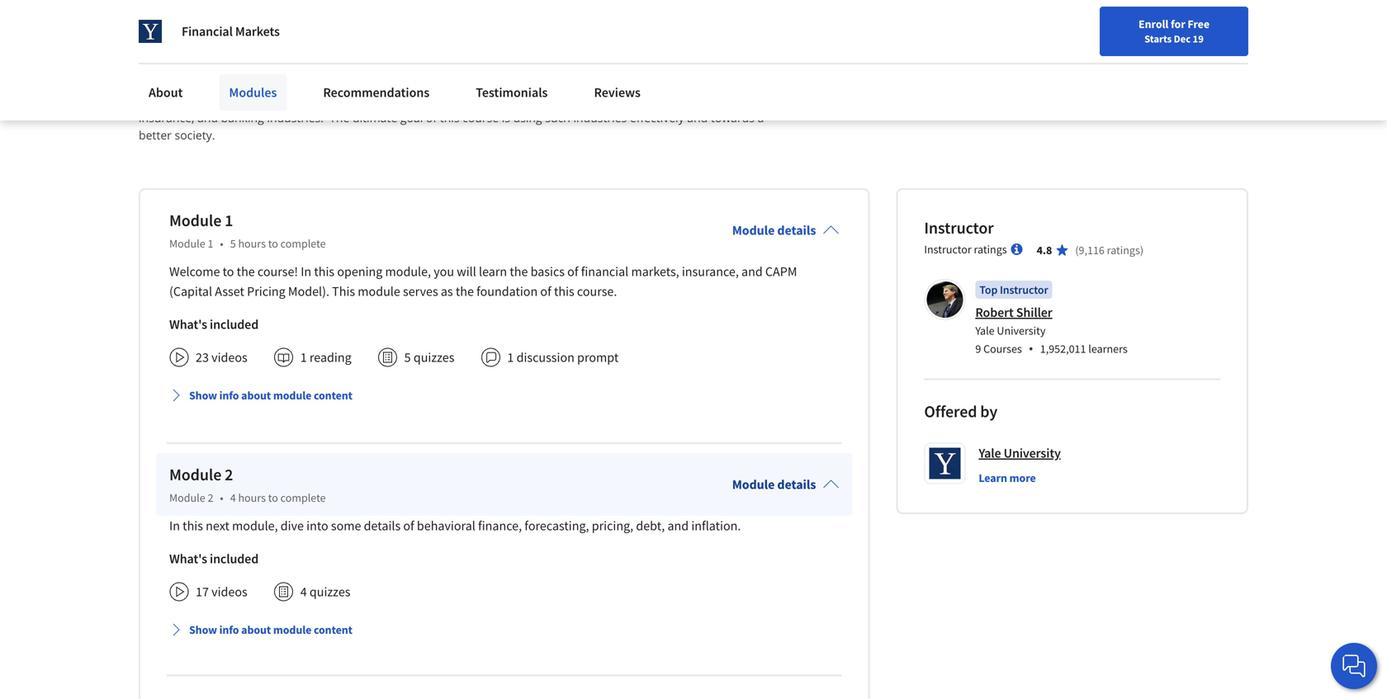 Task type: vqa. For each thing, say whether or not it's contained in the screenshot.
the bottom VIDEOS
yes



Task type: describe. For each thing, give the bounding box(es) containing it.
such
[[545, 110, 570, 126]]

reading
[[310, 349, 351, 366]]

quizzes for 4 quizzes
[[310, 584, 351, 601]]

module inside welcome to the course! in this opening module, you will learn the basics of financial markets, insurance, and capm (capital asset pricing model). this module serves as the foundation of this course.
[[358, 283, 400, 300]]

description
[[392, 75, 454, 91]]

1 vertical spatial university
[[1004, 445, 1061, 462]]

and up society.
[[197, 110, 218, 126]]

instructor for instructor ratings
[[924, 242, 972, 257]]

hours for 1
[[238, 236, 266, 251]]

robert shiller image
[[927, 282, 963, 318]]

foster
[[674, 58, 706, 74]]

instructor for instructor
[[924, 218, 994, 238]]

• inside top instructor robert shiller yale university 9 courses • 1,952,011 learners
[[1029, 340, 1034, 358]]

testimonials
[[476, 84, 548, 101]]

show for 23
[[189, 388, 217, 403]]

0 horizontal spatial 2
[[208, 491, 213, 506]]

course.
[[577, 283, 617, 300]]

industries
[[573, 110, 627, 126]]

and right debt,
[[668, 518, 689, 534]]

learners
[[1089, 342, 1128, 356]]

the up asset
[[237, 264, 255, 280]]

2 vertical spatial details
[[364, 518, 401, 534]]

overview
[[156, 58, 204, 74]]

there are 7 modules in this course
[[139, 8, 473, 37]]

( 9,116 ratings )
[[1075, 243, 1144, 258]]

complete for module 1
[[280, 236, 326, 251]]

serves
[[403, 283, 438, 300]]

inflation.
[[691, 518, 741, 534]]

info for 23 videos
[[219, 388, 239, 403]]

to inside welcome to the course! in this opening module, you will learn the basics of financial markets, insurance, and capm (capital asset pricing model). this module serves as the foundation of this course.
[[223, 264, 234, 280]]

the down "enterprise."
[[713, 75, 731, 91]]

show info about module content button for 23 videos
[[163, 381, 359, 411]]

welcome to the course! in this opening module, you will learn the basics of financial markets, insurance, and capm (capital asset pricing model). this module serves as the foundation of this course.
[[169, 264, 797, 300]]

discussion
[[517, 349, 575, 366]]

1 left reading
[[300, 349, 307, 366]]

(capital
[[169, 283, 212, 300]]

ultimate
[[353, 110, 397, 126]]

to inside module 1 module 1 • 5 hours to complete
[[268, 236, 278, 251]]

about for 17 videos
[[241, 623, 271, 638]]

permit
[[442, 58, 478, 74]]

and down leadership
[[320, 93, 340, 108]]

1 up welcome
[[208, 236, 213, 251]]

about for 23 videos
[[241, 388, 271, 403]]

and up leadership
[[330, 58, 351, 74]]

courses
[[984, 342, 1022, 356]]

module 1 module 1 • 5 hours to complete
[[169, 210, 326, 251]]

a
[[758, 110, 764, 126]]

asset
[[215, 283, 244, 300]]

videos for 17 videos
[[211, 584, 247, 601]]

module, inside welcome to the course! in this opening module, you will learn the basics of financial markets, insurance, and capm (capital asset pricing model). this module serves as the foundation of this course.
[[385, 264, 431, 280]]

what's for 17 videos
[[169, 551, 207, 567]]

that
[[417, 58, 439, 74]]

5 quizzes
[[404, 349, 455, 366]]

analysis
[[579, 75, 622, 91]]

testimonials link
[[466, 74, 558, 111]]

insurance, inside welcome to the course! in this opening module, you will learn the basics of financial markets, insurance, and capm (capital asset pricing model). this module serves as the foundation of this course.
[[682, 264, 739, 280]]

behavioral inside an overview of the ideas, methods, and institutions that permit human society to manage risks and foster enterprise. emphasis on financially-savvy leadership skills. description of practices today and analysis of prospects for the future. introduction to risk management and behavioral finance principles to understand the real-world functioning of securities, insurance, and banking industries.  the ultimate goal of this course is using such industries effectively and towards a better society.
[[343, 93, 400, 108]]

module for opening
[[273, 388, 312, 403]]

23
[[196, 349, 209, 366]]

content for reading
[[314, 388, 353, 403]]

reviews link
[[584, 74, 651, 111]]

4 quizzes
[[300, 584, 351, 601]]

1 up asset
[[225, 210, 233, 231]]

this inside an overview of the ideas, methods, and institutions that permit human society to manage risks and foster enterprise. emphasis on financially-savvy leadership skills. description of practices today and analysis of prospects for the future. introduction to risk management and behavioral finance principles to understand the real-world functioning of securities, insurance, and banking industries.  the ultimate goal of this course is using such industries effectively and towards a better society.
[[440, 110, 460, 126]]

recommendations
[[323, 84, 430, 101]]

starts
[[1145, 32, 1172, 45]]

robert
[[975, 304, 1014, 321]]

of down "basics" at left top
[[540, 283, 551, 300]]

methods,
[[276, 58, 327, 74]]

19
[[1193, 32, 1204, 45]]

and up prospects
[[651, 58, 671, 74]]

module for some
[[273, 623, 312, 638]]

learn
[[479, 264, 507, 280]]

understand
[[515, 93, 578, 108]]

dec
[[1174, 32, 1191, 45]]

about link
[[139, 74, 193, 111]]

1 horizontal spatial ratings
[[1107, 243, 1140, 258]]

finance,
[[478, 518, 522, 534]]

basics
[[531, 264, 565, 280]]

1 horizontal spatial 4
[[300, 584, 307, 601]]

enroll for free starts dec 19
[[1139, 17, 1210, 45]]

1 left "discussion"
[[507, 349, 514, 366]]

opening
[[337, 264, 383, 280]]

yale university image
[[139, 20, 162, 43]]

of up towards on the right of the page
[[723, 93, 734, 108]]

course inside an overview of the ideas, methods, and institutions that permit human society to manage risks and foster enterprise. emphasis on financially-savvy leadership skills. description of practices today and analysis of prospects for the future. introduction to risk management and behavioral finance principles to understand the real-world functioning of securities, insurance, and banking industries.  the ultimate goal of this course is using such industries effectively and towards a better society.
[[463, 110, 499, 126]]

an overview of the ideas, methods, and institutions that permit human society to manage risks and foster enterprise. emphasis on financially-savvy leadership skills. description of practices today and analysis of prospects for the future. introduction to risk management and behavioral finance principles to understand the real-world functioning of securities, insurance, and banking industries.  the ultimate goal of this course is using such industries effectively and towards a better society.
[[139, 58, 794, 143]]

this
[[332, 283, 355, 300]]

yale university
[[979, 445, 1061, 462]]

industries.
[[267, 110, 324, 126]]

markets,
[[631, 264, 679, 280]]

enroll
[[1139, 17, 1169, 31]]

0 horizontal spatial ratings
[[974, 242, 1007, 257]]

world
[[626, 93, 656, 108]]

module 2 module 2 • 4 hours to complete
[[169, 465, 326, 506]]

prompt
[[577, 349, 619, 366]]

ideas,
[[242, 58, 273, 74]]

show info about module content button for 17 videos
[[163, 615, 359, 645]]

in inside welcome to the course! in this opening module, you will learn the basics of financial markets, insurance, and capm (capital asset pricing model). this module serves as the foundation of this course.
[[301, 264, 311, 280]]

content for quizzes
[[314, 623, 353, 638]]

offered by
[[924, 402, 998, 422]]

model).
[[288, 283, 329, 300]]

modules
[[229, 84, 277, 101]]

the right as
[[456, 283, 474, 300]]

risks
[[623, 58, 648, 74]]

yale inside top instructor robert shiller yale university 9 courses • 1,952,011 learners
[[975, 323, 995, 338]]

this down "basics" at left top
[[554, 283, 574, 300]]

risk
[[223, 93, 242, 108]]

0 vertical spatial course
[[408, 8, 473, 37]]

manage
[[577, 58, 620, 74]]

yale university link
[[979, 443, 1061, 463]]

you
[[434, 264, 454, 280]]

videos for 23 videos
[[211, 349, 247, 366]]

english button
[[1041, 0, 1140, 54]]

shiller
[[1016, 304, 1053, 321]]

are
[[200, 8, 232, 37]]

modules link
[[219, 74, 287, 111]]

and inside welcome to the course! in this opening module, you will learn the basics of financial markets, insurance, and capm (capital asset pricing model). this module serves as the foundation of this course.
[[742, 264, 763, 280]]

what's for 23 videos
[[169, 316, 207, 333]]

23 videos
[[196, 349, 247, 366]]

info for 17 videos
[[219, 623, 239, 638]]

learn
[[979, 471, 1007, 486]]

of right "basics" at left top
[[567, 264, 578, 280]]

included for 17 videos
[[210, 551, 259, 567]]

1 reading
[[300, 349, 351, 366]]

by
[[980, 402, 998, 422]]

1 vertical spatial module,
[[232, 518, 278, 534]]

1 horizontal spatial 2
[[225, 465, 233, 485]]

next
[[206, 518, 229, 534]]

goal
[[400, 110, 423, 126]]

and down functioning
[[687, 110, 708, 126]]

and up understand
[[556, 75, 576, 91]]

1 vertical spatial behavioral
[[417, 518, 476, 534]]

17 videos
[[196, 584, 247, 601]]

the up foundation
[[510, 264, 528, 280]]

course!
[[258, 264, 298, 280]]

into
[[306, 518, 328, 534]]



Task type: locate. For each thing, give the bounding box(es) containing it.
society
[[522, 58, 559, 74]]

2 what's from the top
[[169, 551, 207, 567]]

1 vertical spatial info
[[219, 623, 239, 638]]

0 horizontal spatial for
[[695, 75, 710, 91]]

0 vertical spatial insurance,
[[139, 110, 194, 126]]

0 vertical spatial show
[[189, 388, 217, 403]]

1 horizontal spatial 5
[[404, 349, 411, 366]]

1 vertical spatial about
[[241, 623, 271, 638]]

about down 17 videos
[[241, 623, 271, 638]]

0 vertical spatial module
[[358, 283, 400, 300]]

about down 23 videos
[[241, 388, 271, 403]]

0 vertical spatial details
[[777, 222, 816, 239]]

0 horizontal spatial insurance,
[[139, 110, 194, 126]]

1 vertical spatial show info about module content
[[189, 623, 353, 638]]

show for 17
[[189, 623, 217, 638]]

learn more button
[[979, 470, 1036, 487]]

yale up 9
[[975, 323, 995, 338]]

module down 1 reading
[[273, 388, 312, 403]]

finance
[[403, 93, 443, 108]]

1 vertical spatial in
[[169, 518, 180, 534]]

module
[[169, 210, 222, 231], [732, 222, 775, 239], [169, 236, 205, 251], [169, 465, 222, 485], [732, 477, 775, 493], [169, 491, 205, 506]]

practices
[[471, 75, 519, 91]]

1 vertical spatial 4
[[300, 584, 307, 601]]

1 vertical spatial instructor
[[924, 242, 972, 257]]

for
[[1171, 17, 1186, 31], [695, 75, 710, 91]]

module down 4 quizzes
[[273, 623, 312, 638]]

human
[[481, 58, 519, 74]]

0 vertical spatial quizzes
[[414, 349, 455, 366]]

show info about module content button down 23 videos
[[163, 381, 359, 411]]

2 info from the top
[[219, 623, 239, 638]]

0 horizontal spatial in
[[169, 518, 180, 534]]

quizzes down into
[[310, 584, 351, 601]]

5 down the serves
[[404, 349, 411, 366]]

1 vertical spatial course
[[463, 110, 499, 126]]

1 vertical spatial yale
[[979, 445, 1001, 462]]

savvy
[[268, 75, 298, 91]]

prospects
[[639, 75, 692, 91]]

free
[[1188, 17, 1210, 31]]

about
[[241, 388, 271, 403], [241, 623, 271, 638]]

0 vertical spatial included
[[210, 316, 259, 333]]

included up 17 videos
[[210, 551, 259, 567]]

4 inside module 2 module 2 • 4 hours to complete
[[230, 491, 236, 506]]

hours inside module 2 module 2 • 4 hours to complete
[[238, 491, 266, 506]]

management
[[245, 93, 317, 108]]

0 horizontal spatial module,
[[232, 518, 278, 534]]

info down 23 videos
[[219, 388, 239, 403]]

quizzes for 5 quizzes
[[414, 349, 455, 366]]

financial
[[182, 23, 233, 40]]

using
[[513, 110, 542, 126]]

1 info from the top
[[219, 388, 239, 403]]

as
[[441, 283, 453, 300]]

2 about from the top
[[241, 623, 271, 638]]

complete inside module 1 module 1 • 5 hours to complete
[[280, 236, 326, 251]]

what's included
[[169, 316, 259, 333], [169, 551, 259, 567]]

17
[[196, 584, 209, 601]]

1 content from the top
[[314, 388, 353, 403]]

complete for module 2
[[280, 491, 326, 506]]

module details for 1
[[732, 222, 816, 239]]

None search field
[[235, 10, 632, 43]]

1 vertical spatial included
[[210, 551, 259, 567]]

the up industries
[[581, 93, 598, 108]]

enterprise.
[[709, 58, 768, 74]]

0 horizontal spatial 4
[[230, 491, 236, 506]]

markets
[[235, 23, 280, 40]]

2 included from the top
[[210, 551, 259, 567]]

skills.
[[360, 75, 389, 91]]

the up financially-
[[221, 58, 239, 74]]

1 show info about module content button from the top
[[163, 381, 359, 411]]

2 hours from the top
[[238, 491, 266, 506]]

top
[[980, 283, 998, 297]]

1 vertical spatial show info about module content button
[[163, 615, 359, 645]]

show notifications image
[[1164, 21, 1184, 40]]

module details
[[732, 222, 816, 239], [732, 477, 816, 493]]

(
[[1075, 243, 1079, 258]]

show info about module content button
[[163, 381, 359, 411], [163, 615, 359, 645]]

1 included from the top
[[210, 316, 259, 333]]

1 vertical spatial module details
[[732, 477, 816, 493]]

2 show from the top
[[189, 623, 217, 638]]

0 horizontal spatial quizzes
[[310, 584, 351, 601]]

0 vertical spatial behavioral
[[343, 93, 400, 108]]

society.
[[175, 127, 215, 143]]

complete inside module 2 module 2 • 4 hours to complete
[[280, 491, 326, 506]]

securities,
[[737, 93, 791, 108]]

5 inside module 1 module 1 • 5 hours to complete
[[230, 236, 236, 251]]

real-
[[601, 93, 626, 108]]

0 vertical spatial what's included
[[169, 316, 259, 333]]

1 vertical spatial quizzes
[[310, 584, 351, 601]]

instructor ratings
[[924, 242, 1007, 257]]

what's up 17
[[169, 551, 207, 567]]

content down reading
[[314, 388, 353, 403]]

module,
[[385, 264, 431, 280], [232, 518, 278, 534]]

1 vertical spatial insurance,
[[682, 264, 739, 280]]

quizzes down as
[[414, 349, 455, 366]]

1 vertical spatial details
[[777, 477, 816, 493]]

hours inside module 1 module 1 • 5 hours to complete
[[238, 236, 266, 251]]

financial markets
[[182, 23, 280, 40]]

show info about module content button down 17 videos
[[163, 615, 359, 645]]

details for 1
[[777, 222, 816, 239]]

what's
[[169, 316, 207, 333], [169, 551, 207, 567]]

• inside module 1 module 1 • 5 hours to complete
[[220, 236, 224, 251]]

9,116
[[1079, 243, 1105, 258]]

robert shiller link
[[975, 304, 1053, 321]]

1 vertical spatial •
[[1029, 340, 1034, 358]]

0 vertical spatial complete
[[280, 236, 326, 251]]

what's down (capital
[[169, 316, 207, 333]]

2 module details from the top
[[732, 477, 816, 493]]

ratings right 9,116
[[1107, 243, 1140, 258]]

and
[[330, 58, 351, 74], [651, 58, 671, 74], [556, 75, 576, 91], [320, 93, 340, 108], [197, 110, 218, 126], [687, 110, 708, 126], [742, 264, 763, 280], [668, 518, 689, 534]]

0 vertical spatial show info about module content
[[189, 388, 353, 403]]

1 horizontal spatial module,
[[385, 264, 431, 280]]

2 videos from the top
[[211, 584, 247, 601]]

what's included down 'next'
[[169, 551, 259, 567]]

1 vertical spatial videos
[[211, 584, 247, 601]]

what's included for 17
[[169, 551, 259, 567]]

1 vertical spatial complete
[[280, 491, 326, 506]]

insurance, right markets,
[[682, 264, 739, 280]]

1 horizontal spatial behavioral
[[417, 518, 476, 534]]

2 complete from the top
[[280, 491, 326, 506]]

insurance, inside an overview of the ideas, methods, and institutions that permit human society to manage risks and foster enterprise. emphasis on financially-savvy leadership skills. description of practices today and analysis of prospects for the future. introduction to risk management and behavioral finance principles to understand the real-world functioning of securities, insurance, and banking industries.  the ultimate goal of this course is using such industries effectively and towards a better society.
[[139, 110, 194, 126]]

• for 2
[[220, 491, 224, 506]]

2 show info about module content from the top
[[189, 623, 353, 638]]

2 what's included from the top
[[169, 551, 259, 567]]

0 vertical spatial in
[[301, 264, 311, 280]]

1 vertical spatial 5
[[404, 349, 411, 366]]

in
[[343, 8, 362, 37]]

1,952,011
[[1040, 342, 1086, 356]]

show down '23'
[[189, 388, 217, 403]]

in left 'next'
[[169, 518, 180, 534]]

1 vertical spatial what's included
[[169, 551, 259, 567]]

1 what's included from the top
[[169, 316, 259, 333]]

university
[[997, 323, 1046, 338], [1004, 445, 1061, 462]]

pricing,
[[592, 518, 633, 534]]

2 content from the top
[[314, 623, 353, 638]]

7
[[237, 8, 248, 37]]

1 horizontal spatial in
[[301, 264, 311, 280]]

of down risks at the top of page
[[625, 75, 636, 91]]

to
[[562, 58, 574, 74], [209, 93, 220, 108], [501, 93, 512, 108], [268, 236, 278, 251], [223, 264, 234, 280], [268, 491, 278, 506]]

4.8
[[1037, 243, 1052, 258]]

1 what's from the top
[[169, 316, 207, 333]]

0 vertical spatial info
[[219, 388, 239, 403]]

for inside an overview of the ideas, methods, and institutions that permit human society to manage risks and foster enterprise. emphasis on financially-savvy leadership skills. description of practices today and analysis of prospects for the future. introduction to risk management and behavioral finance principles to understand the real-world functioning of securities, insurance, and banking industries.  the ultimate goal of this course is using such industries effectively and towards a better society.
[[695, 75, 710, 91]]

towards
[[711, 110, 755, 126]]

for up dec
[[1171, 17, 1186, 31]]

0 vertical spatial module details
[[732, 222, 816, 239]]

university down robert shiller link
[[997, 323, 1046, 338]]

1 show info about module content from the top
[[189, 388, 353, 403]]

2 vertical spatial instructor
[[1000, 283, 1048, 297]]

1 complete from the top
[[280, 236, 326, 251]]

behavioral left finance,
[[417, 518, 476, 534]]

university up the more
[[1004, 445, 1061, 462]]

ratings up the top
[[974, 242, 1007, 257]]

english
[[1070, 19, 1111, 35]]

top instructor robert shiller yale university 9 courses • 1,952,011 learners
[[975, 283, 1128, 358]]

0 vertical spatial university
[[997, 323, 1046, 338]]

recommendations link
[[313, 74, 440, 111]]

0 vertical spatial hours
[[238, 236, 266, 251]]

videos right 17
[[211, 584, 247, 601]]

instructor up instructor ratings
[[924, 218, 994, 238]]

1 vertical spatial hours
[[238, 491, 266, 506]]

instructor inside top instructor robert shiller yale university 9 courses • 1,952,011 learners
[[1000, 283, 1048, 297]]

yale up learn in the bottom of the page
[[979, 445, 1001, 462]]

1 horizontal spatial for
[[1171, 17, 1186, 31]]

• inside module 2 module 2 • 4 hours to complete
[[220, 491, 224, 506]]

1 vertical spatial module
[[273, 388, 312, 403]]

module details up inflation.
[[732, 477, 816, 493]]

included for 23 videos
[[210, 316, 259, 333]]

1 videos from the top
[[211, 349, 247, 366]]

details
[[777, 222, 816, 239], [777, 477, 816, 493], [364, 518, 401, 534]]

will
[[457, 264, 476, 280]]

about
[[149, 84, 183, 101]]

1 module details from the top
[[732, 222, 816, 239]]

the
[[330, 110, 350, 126]]

university inside top instructor robert shiller yale university 9 courses • 1,952,011 learners
[[997, 323, 1046, 338]]

of right some at left bottom
[[403, 518, 414, 534]]

videos right '23'
[[211, 349, 247, 366]]

reviews
[[594, 84, 641, 101]]

capm
[[765, 264, 797, 280]]

0 vertical spatial 5
[[230, 236, 236, 251]]

module, left the dive
[[232, 518, 278, 534]]

module details up capm
[[732, 222, 816, 239]]

learn more
[[979, 471, 1036, 486]]

0 vertical spatial module,
[[385, 264, 431, 280]]

2 vertical spatial module
[[273, 623, 312, 638]]

effectively
[[630, 110, 684, 126]]

show down 17
[[189, 623, 217, 638]]

introduction
[[139, 93, 206, 108]]

• up 'next'
[[220, 491, 224, 506]]

1 vertical spatial for
[[695, 75, 710, 91]]

forecasting,
[[525, 518, 589, 534]]

0 vertical spatial videos
[[211, 349, 247, 366]]

show info about module content down 23 videos
[[189, 388, 353, 403]]

in up model).
[[301, 264, 311, 280]]

what's included for 23
[[169, 316, 259, 333]]

• up welcome
[[220, 236, 224, 251]]

9
[[975, 342, 981, 356]]

1 vertical spatial what's
[[169, 551, 207, 567]]

more
[[1010, 471, 1036, 486]]

hours for 2
[[238, 491, 266, 506]]

content down 4 quizzes
[[314, 623, 353, 638]]

5 up asset
[[230, 236, 236, 251]]

complete up the dive
[[280, 491, 326, 506]]

•
[[220, 236, 224, 251], [1029, 340, 1034, 358], [220, 491, 224, 506]]

is
[[502, 110, 510, 126]]

included down asset
[[210, 316, 259, 333]]

module, up the serves
[[385, 264, 431, 280]]

module details for 2
[[732, 477, 816, 493]]

complete up course!
[[280, 236, 326, 251]]

1 horizontal spatial insurance,
[[682, 264, 739, 280]]

foundation
[[477, 283, 538, 300]]

modules
[[253, 8, 338, 37]]

0 vertical spatial yale
[[975, 323, 995, 338]]

of down finance
[[426, 110, 437, 126]]

on
[[193, 75, 208, 91]]

for down foster
[[695, 75, 710, 91]]

1 horizontal spatial quizzes
[[414, 349, 455, 366]]

0 vertical spatial content
[[314, 388, 353, 403]]

0 horizontal spatial 5
[[230, 236, 236, 251]]

what's included up 23 videos
[[169, 316, 259, 333]]

course up that
[[408, 8, 473, 37]]

module down the opening
[[358, 283, 400, 300]]

of down permit
[[457, 75, 468, 91]]

there
[[139, 8, 196, 37]]

better
[[139, 127, 172, 143]]

chat with us image
[[1341, 653, 1367, 680]]

0 vertical spatial what's
[[169, 316, 207, 333]]

2 show info about module content button from the top
[[163, 615, 359, 645]]

1 about from the top
[[241, 388, 271, 403]]

• right "courses"
[[1029, 340, 1034, 358]]

insurance, down introduction
[[139, 110, 194, 126]]

1 vertical spatial content
[[314, 623, 353, 638]]

1 hours from the top
[[238, 236, 266, 251]]

show info about module content for 17 videos
[[189, 623, 353, 638]]

1
[[225, 210, 233, 231], [208, 236, 213, 251], [300, 349, 307, 366], [507, 349, 514, 366]]

instructor up robert shiller image
[[924, 242, 972, 257]]

for inside enroll for free starts dec 19
[[1171, 17, 1186, 31]]

1 vertical spatial show
[[189, 623, 217, 638]]

0 vertical spatial show info about module content button
[[163, 381, 359, 411]]

ratings
[[974, 242, 1007, 257], [1107, 243, 1140, 258]]

0 vertical spatial •
[[220, 236, 224, 251]]

to inside module 2 module 2 • 4 hours to complete
[[268, 491, 278, 506]]

• for 1
[[220, 236, 224, 251]]

and left capm
[[742, 264, 763, 280]]

show info about module content down 17 videos
[[189, 623, 353, 638]]

show info about module content for 23 videos
[[189, 388, 353, 403]]

insurance,
[[139, 110, 194, 126], [682, 264, 739, 280]]

0 horizontal spatial behavioral
[[343, 93, 400, 108]]

)
[[1140, 243, 1144, 258]]

an
[[139, 58, 153, 74]]

0 vertical spatial instructor
[[924, 218, 994, 238]]

welcome
[[169, 264, 220, 280]]

0 vertical spatial for
[[1171, 17, 1186, 31]]

show info about module content
[[189, 388, 353, 403], [189, 623, 353, 638]]

1 show from the top
[[189, 388, 217, 403]]

course down principles at top
[[463, 110, 499, 126]]

debt,
[[636, 518, 665, 534]]

2 vertical spatial •
[[220, 491, 224, 506]]

1 vertical spatial 2
[[208, 491, 213, 506]]

details for 2
[[777, 477, 816, 493]]

0 vertical spatial 4
[[230, 491, 236, 506]]

this up model).
[[314, 264, 335, 280]]

yale
[[975, 323, 995, 338], [979, 445, 1001, 462]]

this right in
[[366, 8, 403, 37]]

offered
[[924, 402, 977, 422]]

0 vertical spatial 2
[[225, 465, 233, 485]]

today
[[522, 75, 553, 91]]

this down principles at top
[[440, 110, 460, 126]]

this left 'next'
[[183, 518, 203, 534]]

instructor up robert shiller link
[[1000, 283, 1048, 297]]

of up the on
[[207, 58, 218, 74]]

in this next module, dive into some details of behavioral finance, forecasting, pricing, debt, and inflation.
[[169, 518, 741, 534]]

behavioral down skills.
[[343, 93, 400, 108]]

0 vertical spatial about
[[241, 388, 271, 403]]

info down 17 videos
[[219, 623, 239, 638]]



